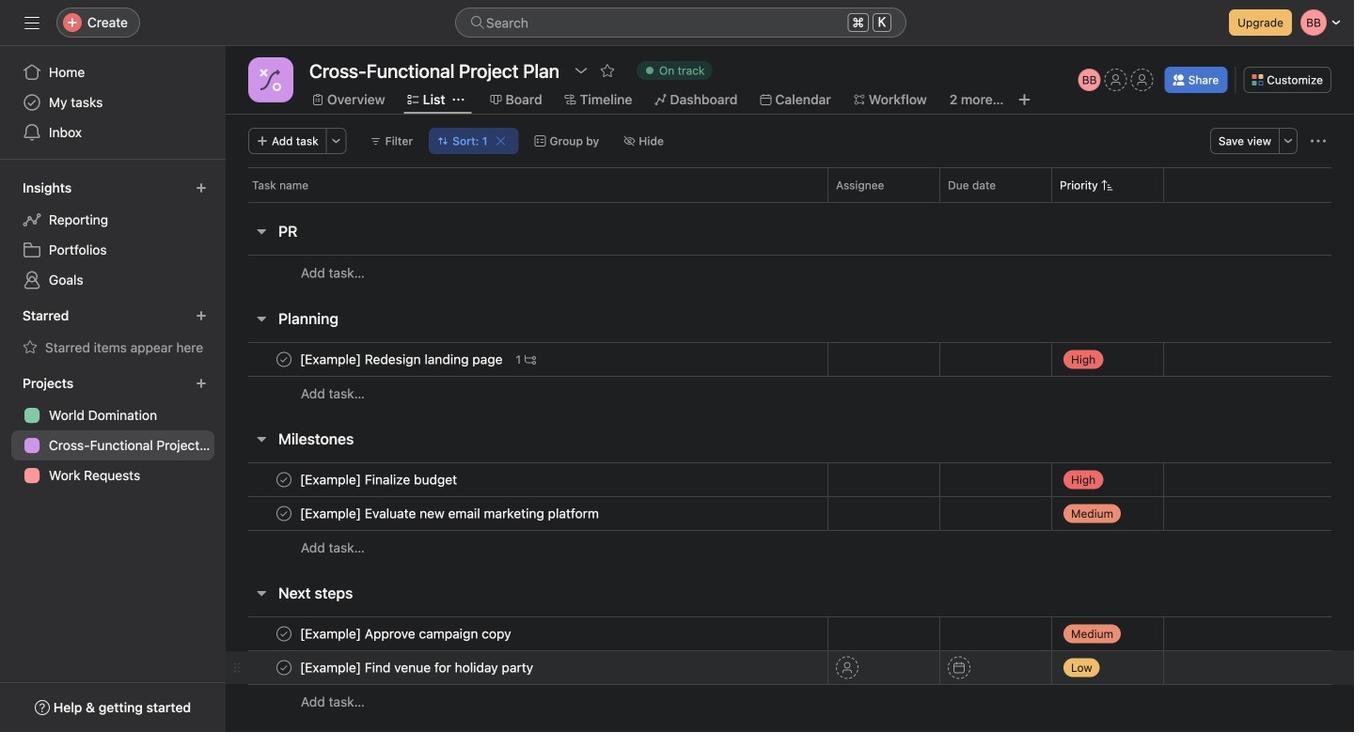 Task type: locate. For each thing, give the bounding box(es) containing it.
mark complete checkbox for task name text box inside the [example] redesign landing page cell
[[273, 348, 295, 371]]

None field
[[455, 8, 907, 38]]

mark complete image inside the [example] finalize budget cell
[[273, 469, 295, 491]]

mark complete image inside [example] evaluate new email marketing platform "cell"
[[273, 503, 295, 525]]

1 vertical spatial mark complete checkbox
[[273, 469, 295, 491]]

mark complete checkbox for task name text field
[[273, 469, 295, 491]]

mark complete image for task name text box inside the [example] redesign landing page cell
[[273, 348, 295, 371]]

1 vertical spatial mark complete checkbox
[[273, 623, 295, 646]]

Task name text field
[[296, 350, 508, 369], [296, 505, 605, 523], [296, 625, 517, 644], [296, 659, 539, 678]]

Mark complete checkbox
[[273, 348, 295, 371], [273, 469, 295, 491]]

0 vertical spatial mark complete checkbox
[[273, 503, 295, 525]]

projects element
[[0, 367, 226, 495]]

Search tasks, projects, and more text field
[[455, 8, 907, 38]]

more actions image
[[1311, 134, 1326, 149], [331, 135, 342, 147]]

mark complete image inside [example] redesign landing page cell
[[273, 348, 295, 371]]

3 task name text field from the top
[[296, 625, 517, 644]]

1 mark complete image from the top
[[273, 348, 295, 371]]

task name text field inside [example] approve campaign copy "cell"
[[296, 625, 517, 644]]

0 vertical spatial collapse task list for this group image
[[254, 224, 269, 239]]

task name text field for [example] redesign landing page cell
[[296, 350, 508, 369]]

mark complete image
[[273, 348, 295, 371], [273, 657, 295, 679]]

2 mark complete checkbox from the top
[[273, 623, 295, 646]]

0 vertical spatial mark complete image
[[273, 348, 295, 371]]

row
[[226, 167, 1354, 202], [248, 201, 1332, 203], [226, 255, 1354, 291], [226, 342, 1354, 377], [226, 376, 1354, 411], [226, 463, 1354, 497], [226, 497, 1354, 531], [226, 530, 1354, 565], [226, 617, 1354, 652], [226, 651, 1354, 686], [226, 685, 1354, 719]]

3 mark complete checkbox from the top
[[273, 657, 295, 679]]

2 mark complete image from the top
[[273, 503, 295, 525]]

mark complete checkbox for task name text box in [example] approve campaign copy "cell"
[[273, 623, 295, 646]]

collapse task list for this group image
[[254, 224, 269, 239], [254, 432, 269, 447], [254, 586, 269, 601]]

1 mark complete checkbox from the top
[[273, 348, 295, 371]]

mark complete checkbox inside [example] evaluate new email marketing platform "cell"
[[273, 503, 295, 525]]

Task name text field
[[296, 471, 463, 489]]

0 vertical spatial mark complete image
[[273, 469, 295, 491]]

1 vertical spatial collapse task list for this group image
[[254, 432, 269, 447]]

add items to starred image
[[196, 310, 207, 322]]

2 mark complete image from the top
[[273, 657, 295, 679]]

[example] redesign landing page cell
[[226, 342, 828, 377]]

mark complete image
[[273, 469, 295, 491], [273, 503, 295, 525], [273, 623, 295, 646]]

mark complete image for task name text field
[[273, 469, 295, 491]]

global element
[[0, 46, 226, 159]]

Mark complete checkbox
[[273, 503, 295, 525], [273, 623, 295, 646], [273, 657, 295, 679]]

mark complete image for task name text box in [example] approve campaign copy "cell"
[[273, 623, 295, 646]]

mark complete checkbox inside [example] redesign landing page cell
[[273, 348, 295, 371]]

new project or portfolio image
[[196, 378, 207, 389]]

task name text field inside [example] find venue for holiday party cell
[[296, 659, 539, 678]]

task name text field inside [example] evaluate new email marketing platform "cell"
[[296, 505, 605, 523]]

4 task name text field from the top
[[296, 659, 539, 678]]

[example] finalize budget cell
[[226, 463, 828, 497]]

1 vertical spatial mark complete image
[[273, 657, 295, 679]]

line_and_symbols image
[[260, 69, 282, 91]]

2 mark complete checkbox from the top
[[273, 469, 295, 491]]

2 vertical spatial mark complete checkbox
[[273, 657, 295, 679]]

task name text field for [example] evaluate new email marketing platform "cell"
[[296, 505, 605, 523]]

[example] evaluate new email marketing platform cell
[[226, 497, 828, 531]]

2 vertical spatial collapse task list for this group image
[[254, 586, 269, 601]]

1 task name text field from the top
[[296, 350, 508, 369]]

mark complete image for task name text box within [example] find venue for holiday party cell
[[273, 657, 295, 679]]

mark complete checkbox inside [example] find venue for holiday party cell
[[273, 657, 295, 679]]

0 vertical spatial mark complete checkbox
[[273, 348, 295, 371]]

None text field
[[305, 54, 564, 87]]

3 mark complete image from the top
[[273, 623, 295, 646]]

task name text field inside [example] redesign landing page cell
[[296, 350, 508, 369]]

1 horizontal spatial more actions image
[[1311, 134, 1326, 149]]

3 collapse task list for this group image from the top
[[254, 586, 269, 601]]

2 task name text field from the top
[[296, 505, 605, 523]]

mark complete image inside [example] approve campaign copy "cell"
[[273, 623, 295, 646]]

mark complete checkbox inside the [example] finalize budget cell
[[273, 469, 295, 491]]

add tab image
[[1017, 92, 1032, 107]]

mark complete image inside [example] find venue for holiday party cell
[[273, 657, 295, 679]]

1 subtask image
[[525, 354, 536, 365]]

new insights image
[[196, 182, 207, 194]]

2 vertical spatial mark complete image
[[273, 623, 295, 646]]

1 mark complete checkbox from the top
[[273, 503, 295, 525]]

1 vertical spatial mark complete image
[[273, 503, 295, 525]]

show options image
[[574, 63, 589, 78]]

mark complete checkbox inside [example] approve campaign copy "cell"
[[273, 623, 295, 646]]

task name text field for [example] find venue for holiday party cell
[[296, 659, 539, 678]]

task name text field for [example] approve campaign copy "cell" on the bottom
[[296, 625, 517, 644]]

2 collapse task list for this group image from the top
[[254, 432, 269, 447]]

1 mark complete image from the top
[[273, 469, 295, 491]]



Task type: vqa. For each thing, say whether or not it's contained in the screenshot.
Zoom out image
no



Task type: describe. For each thing, give the bounding box(es) containing it.
starred element
[[0, 299, 226, 367]]

add to starred image
[[600, 63, 615, 78]]

hide sidebar image
[[24, 15, 39, 30]]

1 collapse task list for this group image from the top
[[254, 224, 269, 239]]

tab actions image
[[453, 94, 464, 105]]

collapse task list for this group image
[[254, 311, 269, 326]]

[example] approve campaign copy cell
[[226, 617, 828, 652]]

insights element
[[0, 171, 226, 299]]

[example] find venue for holiday party cell
[[226, 651, 828, 686]]

mark complete image for task name text box in the [example] evaluate new email marketing platform "cell"
[[273, 503, 295, 525]]

collapse task list for this group image for the [example] finalize budget cell
[[254, 432, 269, 447]]

mark complete checkbox for task name text box in the [example] evaluate new email marketing platform "cell"
[[273, 503, 295, 525]]

header planning tree grid
[[226, 342, 1354, 411]]

manage project members image
[[1078, 69, 1101, 91]]

clear image
[[495, 135, 506, 147]]

0 horizontal spatial more actions image
[[331, 135, 342, 147]]

more options image
[[1283, 135, 1294, 147]]

header milestones tree grid
[[226, 463, 1354, 565]]

mark complete checkbox for task name text box within [example] find venue for holiday party cell
[[273, 657, 295, 679]]

collapse task list for this group image for [example] approve campaign copy "cell" on the bottom
[[254, 586, 269, 601]]

header next steps tree grid
[[226, 617, 1354, 719]]



